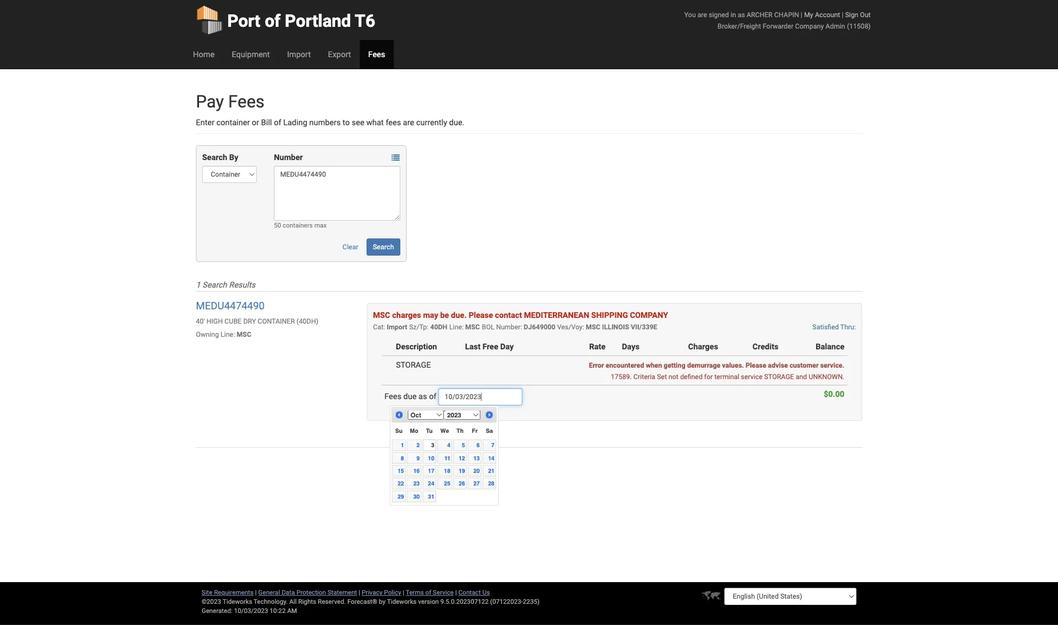 Task type: locate. For each thing, give the bounding box(es) containing it.
search for search
[[373, 243, 394, 251]]

are right the you on the top right
[[698, 11, 708, 19]]

of up version
[[426, 589, 432, 597]]

1 for 1 search results
[[196, 280, 201, 290]]

storage down description
[[396, 360, 431, 370]]

None text field
[[439, 389, 523, 406]]

11
[[445, 455, 451, 462]]

1 for 1
[[401, 442, 404, 449]]

when
[[646, 361, 662, 369]]

2 vertical spatial fees
[[385, 392, 402, 401]]

| left my
[[801, 11, 803, 19]]

1 vertical spatial storage
[[765, 373, 794, 381]]

defined
[[680, 373, 703, 381]]

0 vertical spatial are
[[698, 11, 708, 19]]

fees
[[386, 118, 401, 127]]

1 vertical spatial as
[[419, 392, 427, 401]]

| left general
[[255, 589, 257, 597]]

equipment button
[[223, 40, 279, 69]]

are right the fees on the top of page
[[403, 118, 414, 127]]

import inside popup button
[[287, 50, 311, 59]]

containers
[[283, 222, 313, 229]]

out
[[861, 11, 871, 19]]

line: inside medu4474490 40' high cube dry container (40dh) owning line: msc
[[221, 330, 235, 338]]

0 horizontal spatial import
[[287, 50, 311, 59]]

line: down the cube
[[221, 330, 235, 338]]

0 vertical spatial 1
[[196, 280, 201, 290]]

import down the charges
[[387, 323, 407, 331]]

demurrage
[[688, 361, 721, 369]]

home
[[193, 50, 215, 59]]

privacy policy link
[[362, 589, 401, 597]]

25
[[444, 480, 451, 487]]

high
[[207, 317, 223, 325]]

storage down advise
[[765, 373, 794, 381]]

5 link
[[454, 440, 467, 451]]

0 horizontal spatial line:
[[221, 330, 235, 338]]

0 horizontal spatial storage
[[396, 360, 431, 370]]

please inside error encountered when getting demurrage values. please advise customer service. 17589. criteria set not defined for terminal service storage and unknown.
[[746, 361, 767, 369]]

sign out link
[[846, 11, 871, 19]]

2 vertical spatial search
[[202, 280, 227, 290]]

import
[[287, 50, 311, 59], [387, 323, 407, 331]]

29 link
[[392, 491, 406, 503]]

14
[[488, 455, 495, 462]]

1 horizontal spatial storage
[[765, 373, 794, 381]]

msc up cat:
[[373, 310, 390, 320]]

0 horizontal spatial 1
[[196, 280, 201, 290]]

medu4474490 link
[[196, 300, 265, 312]]

dj649000
[[524, 323, 556, 331]]

0 vertical spatial please
[[469, 310, 493, 320]]

please up service at the bottom of the page
[[746, 361, 767, 369]]

1 horizontal spatial import
[[387, 323, 407, 331]]

1 vertical spatial fees
[[228, 91, 265, 112]]

0 vertical spatial as
[[738, 11, 745, 19]]

fees down "t6"
[[368, 50, 385, 59]]

error encountered when getting demurrage values. please advise customer service. 17589. criteria set not defined for terminal service storage and unknown.
[[589, 361, 845, 381]]

search by
[[202, 153, 238, 162]]

general
[[258, 589, 280, 597]]

due. right be
[[451, 310, 467, 320]]

9.5.0.202307122
[[441, 598, 489, 606]]

cube
[[225, 317, 242, 325]]

40'
[[196, 317, 205, 325]]

fees inside dropdown button
[[368, 50, 385, 59]]

company
[[630, 310, 668, 320]]

search right clear
[[373, 243, 394, 251]]

service
[[741, 373, 763, 381]]

24 link
[[423, 478, 436, 490]]

export button
[[320, 40, 360, 69]]

sz/tp:
[[409, 323, 429, 331]]

1 vertical spatial 1
[[401, 442, 404, 449]]

search inside button
[[373, 243, 394, 251]]

0 vertical spatial import
[[287, 50, 311, 59]]

bol
[[482, 323, 495, 331]]

17 link
[[423, 465, 436, 477]]

6 link
[[468, 440, 482, 451]]

fees up or
[[228, 91, 265, 112]]

1 horizontal spatial are
[[698, 11, 708, 19]]

cat:
[[373, 323, 385, 331]]

8 link
[[392, 453, 406, 464]]

enter
[[196, 118, 215, 127]]

as right 'in'
[[738, 11, 745, 19]]

line: right 40dh
[[450, 323, 464, 331]]

criteria
[[634, 373, 656, 381]]

site requirements | general data protection statement | privacy policy | terms of service | contact us ©2023 tideworks technology. all rights reserved. forecast® by tideworks version 9.5.0.202307122 (07122023-2235) generated: 10/03/2023 10:22 am
[[202, 589, 540, 615]]

0 vertical spatial search
[[202, 153, 227, 162]]

27
[[474, 480, 480, 487]]

line:
[[450, 323, 464, 331], [221, 330, 235, 338]]

search up medu4474490 link
[[202, 280, 227, 290]]

0 vertical spatial due.
[[449, 118, 465, 127]]

16
[[414, 468, 420, 475]]

bill
[[261, 118, 272, 127]]

1 up 40'
[[196, 280, 201, 290]]

25 link
[[438, 478, 452, 490]]

as right due
[[419, 392, 427, 401]]

12 link
[[454, 453, 467, 464]]

medu4474490
[[196, 300, 265, 312]]

lading
[[283, 118, 307, 127]]

cat: import sz/tp: 40dh line: msc bol number: dj649000 ves/voy: msc illinois vii/339e
[[373, 323, 658, 331]]

msc left bol
[[466, 323, 480, 331]]

fees
[[368, 50, 385, 59], [228, 91, 265, 112], [385, 392, 402, 401]]

2
[[417, 442, 420, 449]]

storage inside error encountered when getting demurrage values. please advise customer service. 17589. criteria set not defined for terminal service storage and unknown.
[[765, 373, 794, 381]]

0 vertical spatial fees
[[368, 50, 385, 59]]

fees left due
[[385, 392, 402, 401]]

msc
[[373, 310, 390, 320], [466, 323, 480, 331], [586, 323, 601, 331], [237, 330, 252, 338]]

1 horizontal spatial 1
[[401, 442, 404, 449]]

sa
[[486, 427, 493, 434]]

30 link
[[407, 491, 422, 503]]

import down port of portland t6
[[287, 50, 311, 59]]

0 horizontal spatial are
[[403, 118, 414, 127]]

not
[[669, 373, 679, 381]]

tideworks
[[387, 598, 417, 606]]

search left by
[[202, 153, 227, 162]]

| up 9.5.0.202307122
[[456, 589, 457, 597]]

1 search results
[[196, 280, 255, 290]]

days
[[622, 342, 640, 351]]

please up bol
[[469, 310, 493, 320]]

1 horizontal spatial as
[[738, 11, 745, 19]]

in
[[731, 11, 736, 19]]

to
[[343, 118, 350, 127]]

0 horizontal spatial please
[[469, 310, 493, 320]]

1 horizontal spatial line:
[[450, 323, 464, 331]]

11 link
[[438, 453, 452, 464]]

1 vertical spatial are
[[403, 118, 414, 127]]

0 horizontal spatial as
[[419, 392, 427, 401]]

1 vertical spatial due.
[[451, 310, 467, 320]]

fees for fees due as of
[[385, 392, 402, 401]]

1 left 2 link
[[401, 442, 404, 449]]

results
[[229, 280, 255, 290]]

number:
[[496, 323, 522, 331]]

of right port
[[265, 11, 281, 31]]

numbers
[[309, 118, 341, 127]]

1
[[196, 280, 201, 290], [401, 442, 404, 449]]

dry
[[243, 317, 256, 325]]

Number text field
[[274, 166, 400, 221]]

charges
[[392, 310, 421, 320]]

(40dh)
[[297, 317, 319, 325]]

my account link
[[805, 11, 841, 19]]

as
[[738, 11, 745, 19], [419, 392, 427, 401]]

1 vertical spatial please
[[746, 361, 767, 369]]

17589.
[[611, 373, 632, 381]]

1 inside "link"
[[401, 442, 404, 449]]

msc down dry
[[237, 330, 252, 338]]

are
[[698, 11, 708, 19], [403, 118, 414, 127]]

fees for fees
[[368, 50, 385, 59]]

of inside the 'port of portland t6' link
[[265, 11, 281, 31]]

1 vertical spatial search
[[373, 243, 394, 251]]

50
[[274, 222, 281, 229]]

due. right currently
[[449, 118, 465, 127]]

28
[[488, 480, 495, 487]]

1 horizontal spatial please
[[746, 361, 767, 369]]



Task type: vqa. For each thing, say whether or not it's contained in the screenshot.


Task type: describe. For each thing, give the bounding box(es) containing it.
t6
[[355, 11, 375, 31]]

general data protection statement link
[[258, 589, 357, 597]]

clear
[[343, 243, 359, 251]]

policy
[[384, 589, 401, 597]]

10/03/2023
[[234, 607, 268, 615]]

(07122023-
[[490, 598, 523, 606]]

rate
[[590, 342, 606, 351]]

number
[[274, 153, 303, 162]]

22 link
[[392, 478, 406, 490]]

port of portland t6 link
[[196, 0, 375, 40]]

as inside you are signed in as archer chapin | my account | sign out broker/freight forwarder company admin (11508)
[[738, 11, 745, 19]]

enter container or bill of lading numbers to see what fees are currently due.
[[196, 118, 465, 127]]

container
[[217, 118, 250, 127]]

service
[[433, 589, 454, 597]]

archer
[[747, 11, 773, 19]]

owning
[[196, 330, 219, 338]]

satisfied
[[813, 323, 839, 331]]

21 link
[[483, 465, 497, 477]]

privacy
[[362, 589, 383, 597]]

of inside site requirements | general data protection statement | privacy policy | terms of service | contact us ©2023 tideworks technology. all rights reserved. forecast® by tideworks version 9.5.0.202307122 (07122023-2235) generated: 10/03/2023 10:22 am
[[426, 589, 432, 597]]

what
[[367, 118, 384, 127]]

19 link
[[454, 465, 467, 477]]

values.
[[723, 361, 744, 369]]

23 link
[[407, 478, 422, 490]]

protection
[[297, 589, 326, 597]]

max
[[315, 222, 327, 229]]

generated:
[[202, 607, 233, 615]]

we
[[441, 427, 449, 434]]

pay
[[196, 91, 224, 112]]

us
[[483, 589, 490, 597]]

be
[[440, 310, 449, 320]]

advise
[[768, 361, 788, 369]]

or
[[252, 118, 259, 127]]

mediterranean
[[524, 310, 590, 320]]

tu
[[426, 427, 433, 434]]

13 link
[[468, 453, 482, 464]]

| up forecast®
[[359, 589, 360, 597]]

fees button
[[360, 40, 394, 69]]

site requirements link
[[202, 589, 254, 597]]

15 link
[[392, 465, 406, 477]]

18 link
[[438, 465, 452, 477]]

12
[[459, 455, 465, 462]]

version
[[418, 598, 439, 606]]

20 link
[[468, 465, 482, 477]]

technology.
[[254, 598, 288, 606]]

mo
[[410, 427, 419, 434]]

account
[[815, 11, 841, 19]]

reserved.
[[318, 598, 346, 606]]

may
[[423, 310, 438, 320]]

encountered
[[606, 361, 644, 369]]

6
[[477, 442, 480, 449]]

thru:
[[841, 323, 856, 331]]

description
[[396, 342, 437, 351]]

5
[[462, 442, 465, 449]]

my
[[805, 11, 814, 19]]

portland
[[285, 11, 351, 31]]

9 link
[[407, 453, 422, 464]]

show list image
[[392, 154, 400, 162]]

3
[[431, 442, 435, 449]]

of right due
[[429, 392, 437, 401]]

port
[[227, 11, 261, 31]]

satisfied thru:
[[813, 323, 856, 331]]

search for search by
[[202, 153, 227, 162]]

sign
[[846, 11, 859, 19]]

4
[[447, 442, 451, 449]]

1 link
[[392, 440, 406, 451]]

clear button
[[336, 239, 365, 256]]

30
[[414, 493, 420, 500]]

by
[[379, 598, 386, 606]]

customer
[[790, 361, 819, 369]]

currently
[[416, 118, 447, 127]]

requirements
[[214, 589, 254, 597]]

fees due as of
[[385, 392, 439, 401]]

getting
[[664, 361, 686, 369]]

illinois
[[602, 323, 629, 331]]

msc up the rate
[[586, 323, 601, 331]]

1 vertical spatial import
[[387, 323, 407, 331]]

14 link
[[483, 453, 497, 464]]

contact us link
[[459, 589, 490, 597]]

| up tideworks
[[403, 589, 405, 597]]

pay fees
[[196, 91, 265, 112]]

of right bill
[[274, 118, 281, 127]]

2 link
[[407, 440, 422, 451]]

see
[[352, 118, 365, 127]]

export
[[328, 50, 351, 59]]

th
[[457, 427, 464, 434]]

are inside you are signed in as archer chapin | my account | sign out broker/freight forwarder company admin (11508)
[[698, 11, 708, 19]]

site
[[202, 589, 213, 597]]

0 vertical spatial storage
[[396, 360, 431, 370]]

24
[[428, 480, 435, 487]]

| left sign
[[842, 11, 844, 19]]

4 link
[[438, 440, 452, 451]]

all
[[290, 598, 297, 606]]

data
[[282, 589, 295, 597]]

msc inside medu4474490 40' high cube dry container (40dh) owning line: msc
[[237, 330, 252, 338]]

31
[[428, 493, 435, 500]]

10:22
[[270, 607, 286, 615]]

rights
[[298, 598, 316, 606]]



